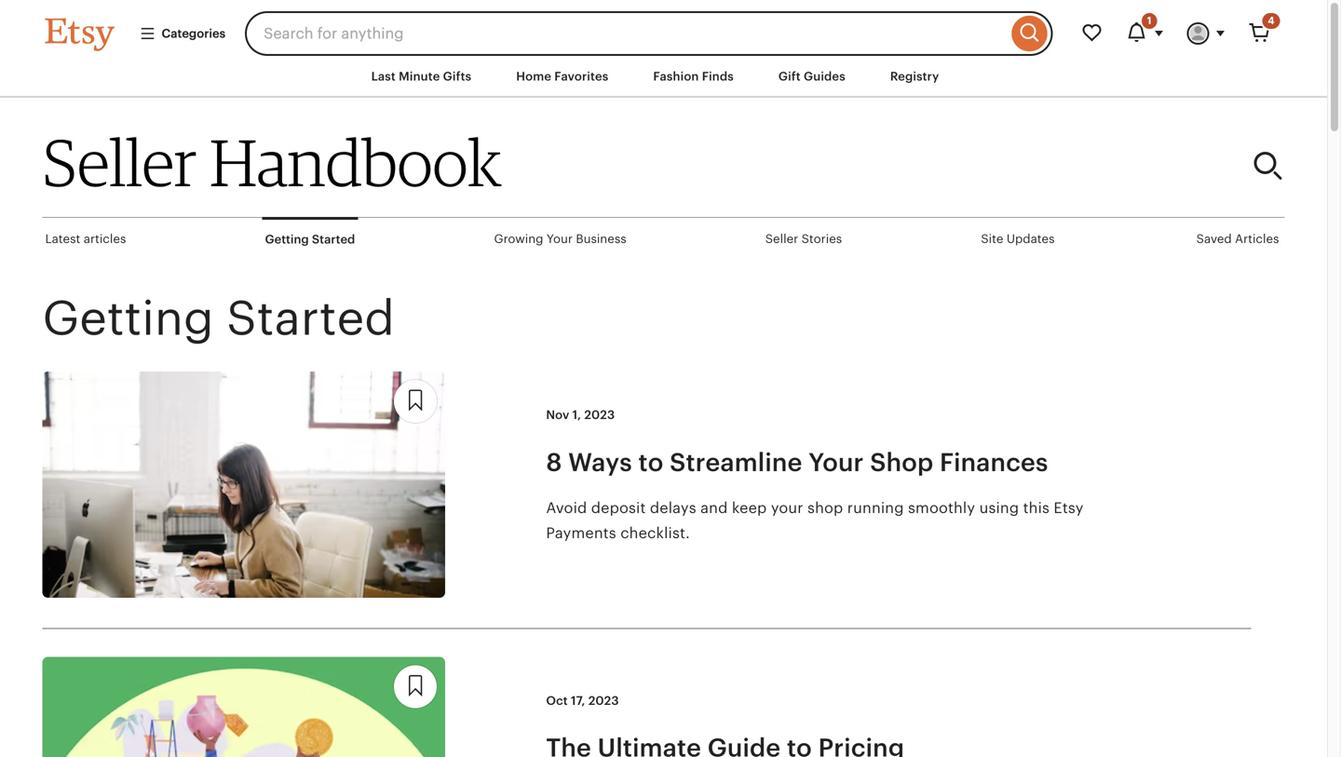 Task type: describe. For each thing, give the bounding box(es) containing it.
1,
[[573, 408, 582, 422]]

delays
[[650, 500, 697, 517]]

favorites
[[555, 69, 609, 83]]

growing your business link
[[491, 218, 630, 260]]

8 ways to streamline your shop finances
[[546, 448, 1049, 477]]

home
[[516, 69, 552, 83]]

streamline
[[670, 448, 803, 477]]

1 vertical spatial getting started
[[42, 291, 395, 345]]

registry link
[[877, 60, 954, 93]]

1 button
[[1115, 11, 1176, 56]]

last minute gifts link
[[357, 60, 486, 93]]

etsy
[[1054, 500, 1084, 517]]

home favorites link
[[502, 60, 623, 93]]

last
[[371, 69, 396, 83]]

running
[[848, 500, 904, 517]]

saved
[[1197, 232, 1232, 246]]

oct 17, 2023
[[546, 694, 619, 708]]

oct
[[546, 694, 568, 708]]

seller handbook
[[42, 123, 502, 202]]

shop
[[808, 500, 844, 517]]

2023 for nov 1, 2023
[[585, 408, 615, 422]]

keep
[[732, 500, 767, 517]]

4 link
[[1238, 11, 1283, 56]]

latest articles
[[45, 232, 126, 246]]

registry
[[891, 69, 940, 83]]

site updates
[[981, 232, 1055, 246]]

gift guides
[[779, 69, 846, 83]]

seller for seller handbook
[[42, 123, 197, 202]]

using
[[980, 500, 1020, 517]]

your
[[771, 500, 804, 517]]

deposit
[[591, 500, 646, 517]]

categories button
[[125, 17, 240, 50]]

finds
[[702, 69, 734, 83]]

avoid deposit delays and keep your shop running smoothly using this etsy payments checklist.
[[546, 500, 1084, 542]]

smoothly
[[908, 500, 976, 517]]

and
[[701, 500, 728, 517]]

seller for seller stories
[[766, 232, 799, 246]]

8 ways to streamline your shop finances image
[[42, 372, 446, 598]]

none search field inside categories banner
[[245, 11, 1053, 56]]

latest articles link
[[42, 218, 129, 260]]

2023 for oct 17, 2023
[[589, 694, 619, 708]]

saved articles
[[1197, 232, 1280, 246]]

latest
[[45, 232, 80, 246]]

home favorites
[[516, 69, 609, 83]]

site updates link
[[979, 218, 1058, 260]]

nov
[[546, 408, 570, 422]]

growing your business
[[494, 232, 627, 246]]

payments
[[546, 525, 617, 542]]



Task type: locate. For each thing, give the bounding box(es) containing it.
2023 right 1,
[[585, 408, 615, 422]]

articles
[[1236, 232, 1280, 246]]

None search field
[[245, 11, 1053, 56]]

2023
[[585, 408, 615, 422], [589, 694, 619, 708]]

guides
[[804, 69, 846, 83]]

gift guides link
[[765, 60, 860, 93]]

1 horizontal spatial getting
[[265, 233, 309, 247]]

started down getting started link
[[227, 291, 395, 345]]

2023 right 17,
[[589, 694, 619, 708]]

business
[[576, 232, 627, 246]]

0 horizontal spatial seller
[[42, 123, 197, 202]]

last minute gifts
[[371, 69, 472, 83]]

getting started link
[[262, 217, 358, 259]]

saved articles link
[[1194, 218, 1283, 260]]

0 horizontal spatial getting
[[42, 291, 214, 345]]

site
[[981, 232, 1004, 246]]

minute
[[399, 69, 440, 83]]

started
[[312, 233, 355, 247], [227, 291, 395, 345]]

fashion
[[654, 69, 699, 83]]

seller up articles at the left top of page
[[42, 123, 197, 202]]

getting
[[265, 233, 309, 247], [42, 291, 214, 345]]

1 horizontal spatial your
[[809, 448, 864, 477]]

Search for anything text field
[[245, 11, 1008, 56]]

0 vertical spatial getting started
[[265, 233, 355, 247]]

getting down articles at the left top of page
[[42, 291, 214, 345]]

your right growing
[[547, 232, 573, 246]]

stories
[[802, 232, 843, 246]]

0 vertical spatial 2023
[[585, 408, 615, 422]]

your inside '8 ways to streamline your shop finances' link
[[809, 448, 864, 477]]

ways
[[569, 448, 633, 477]]

getting started
[[265, 233, 355, 247], [42, 291, 395, 345]]

0 vertical spatial seller
[[42, 123, 197, 202]]

seller stories link
[[763, 218, 845, 260]]

menu bar containing last minute gifts
[[12, 56, 1316, 98]]

1 vertical spatial seller
[[766, 232, 799, 246]]

0 horizontal spatial your
[[547, 232, 573, 246]]

fashion finds
[[654, 69, 734, 83]]

categories banner
[[12, 0, 1316, 56]]

this
[[1024, 500, 1050, 517]]

your
[[547, 232, 573, 246], [809, 448, 864, 477]]

started down handbook
[[312, 233, 355, 247]]

gifts
[[443, 69, 472, 83]]

growing
[[494, 232, 544, 246]]

gift
[[779, 69, 801, 83]]

seller left stories at right top
[[766, 232, 799, 246]]

to
[[639, 448, 664, 477]]

seller
[[42, 123, 197, 202], [766, 232, 799, 246]]

updates
[[1007, 232, 1055, 246]]

8 ways to streamline your shop finances link
[[546, 446, 1143, 479]]

1 horizontal spatial seller
[[766, 232, 799, 246]]

0 vertical spatial started
[[312, 233, 355, 247]]

seller stories
[[766, 232, 843, 246]]

shop
[[870, 448, 934, 477]]

1
[[1148, 15, 1152, 27]]

1 vertical spatial 2023
[[589, 694, 619, 708]]

handbook
[[210, 123, 502, 202]]

0 vertical spatial getting
[[265, 233, 309, 247]]

0 vertical spatial your
[[547, 232, 573, 246]]

17,
[[571, 694, 586, 708]]

menu bar
[[12, 56, 1316, 98]]

1 vertical spatial started
[[227, 291, 395, 345]]

your up shop
[[809, 448, 864, 477]]

1 vertical spatial getting
[[42, 291, 214, 345]]

your inside the growing your business link
[[547, 232, 573, 246]]

nov 1, 2023
[[546, 408, 615, 422]]

8
[[546, 448, 562, 477]]

1 vertical spatial your
[[809, 448, 864, 477]]

fashion finds link
[[640, 60, 748, 93]]

categories
[[162, 26, 226, 40]]

avoid
[[546, 500, 587, 517]]

checklist.
[[621, 525, 690, 542]]

getting down seller handbook
[[265, 233, 309, 247]]

seller handbook link
[[42, 123, 917, 202]]

4
[[1269, 15, 1275, 27]]

finances
[[940, 448, 1049, 477]]

articles
[[84, 232, 126, 246]]



Task type: vqa. For each thing, say whether or not it's contained in the screenshot.
1,
yes



